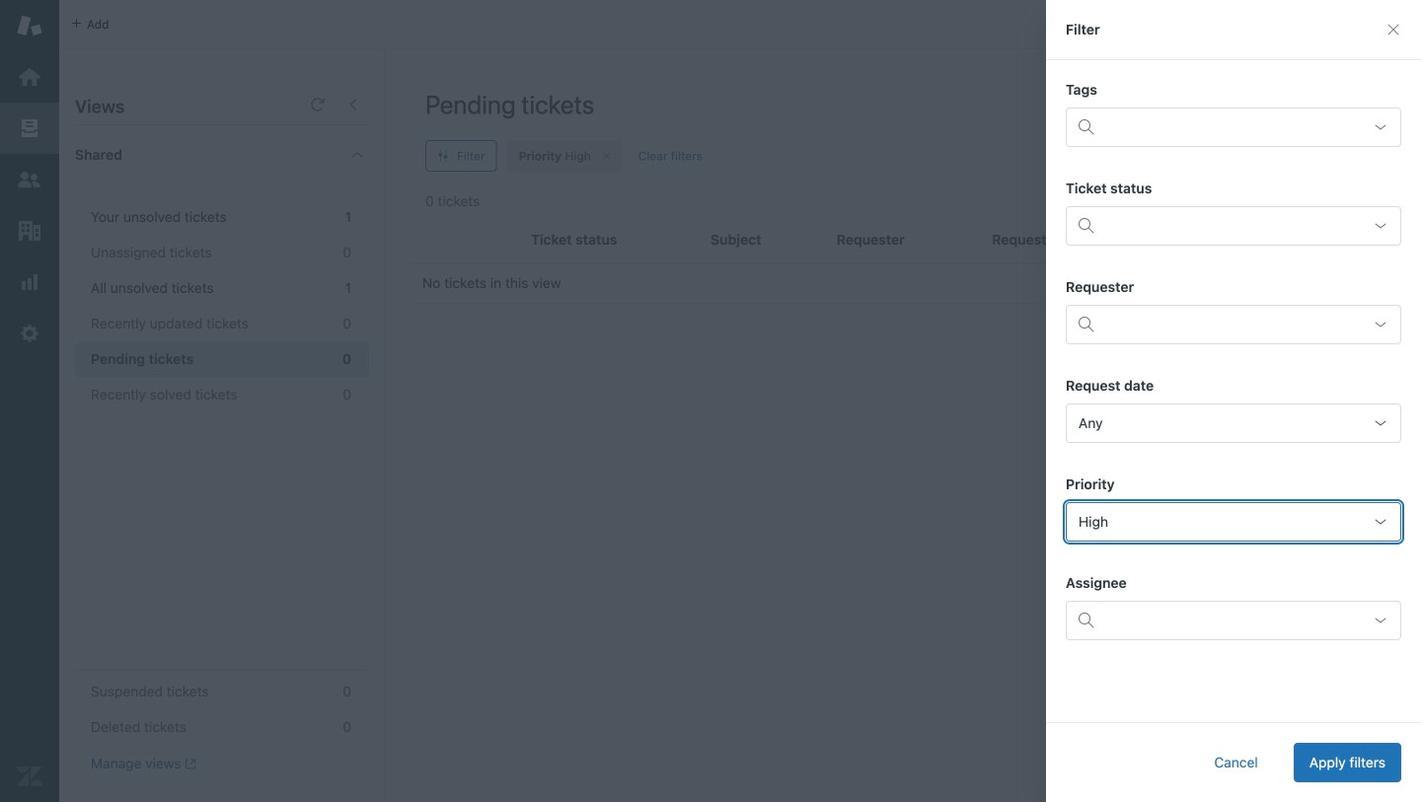 Task type: describe. For each thing, give the bounding box(es) containing it.
close drawer image
[[1386, 22, 1402, 38]]

reporting image
[[17, 269, 42, 295]]

organizations image
[[17, 218, 42, 244]]

zendesk image
[[17, 764, 42, 790]]

customers image
[[17, 167, 42, 192]]

refresh views pane image
[[310, 97, 326, 113]]

views image
[[17, 115, 42, 141]]



Task type: locate. For each thing, give the bounding box(es) containing it.
opens in a new tab image
[[181, 758, 196, 770]]

None field
[[1104, 112, 1359, 143], [1066, 404, 1402, 443], [1066, 502, 1402, 542], [1104, 112, 1359, 143], [1066, 404, 1402, 443], [1066, 502, 1402, 542]]

get started image
[[17, 64, 42, 90]]

admin image
[[17, 321, 42, 346]]

zendesk support image
[[17, 13, 42, 38]]

dialog
[[1046, 0, 1421, 802]]

remove image
[[601, 150, 613, 162]]

hide panel views image
[[345, 97, 361, 113]]

heading
[[59, 125, 385, 185]]

main element
[[0, 0, 59, 802]]



Task type: vqa. For each thing, say whether or not it's contained in the screenshot.
"Main" 'Element'
yes



